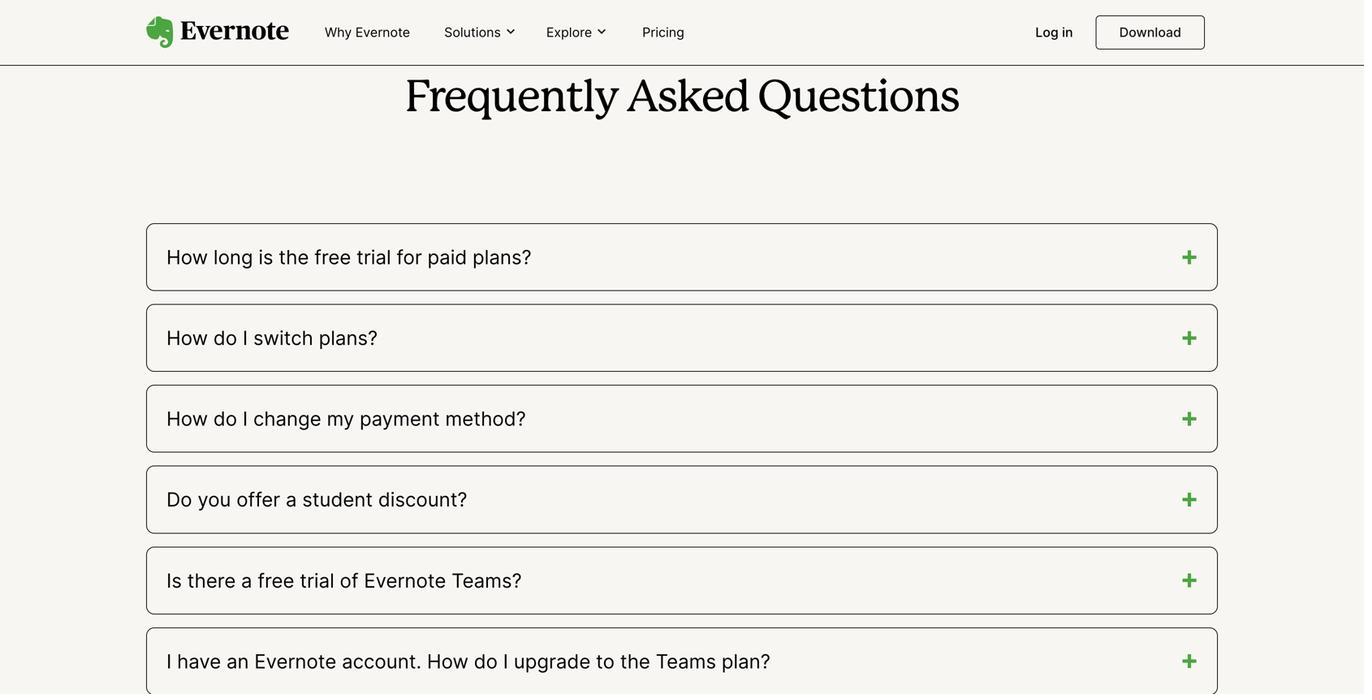 Task type: locate. For each thing, give the bounding box(es) containing it.
1 vertical spatial free
[[258, 569, 294, 593]]

1 vertical spatial a
[[241, 569, 252, 593]]

i left "switch"
[[243, 326, 248, 350]]

log in link
[[1026, 18, 1083, 48]]

how do i switch plans?
[[166, 326, 378, 350]]

i left the have
[[166, 650, 172, 674]]

evernote logo image
[[146, 16, 289, 49]]

pricing
[[643, 24, 685, 40]]

free right there
[[258, 569, 294, 593]]

1 vertical spatial do
[[213, 407, 237, 431]]

log
[[1036, 24, 1059, 40]]

0 vertical spatial do
[[213, 326, 237, 350]]

how for how do i switch plans?
[[166, 326, 208, 350]]

explore
[[546, 24, 592, 40]]

how
[[166, 245, 208, 269], [166, 326, 208, 350], [166, 407, 208, 431], [427, 650, 469, 674]]

the right to
[[620, 650, 650, 674]]

offer
[[237, 488, 280, 512]]

do for switch
[[213, 326, 237, 350]]

trial left for
[[357, 245, 391, 269]]

1 horizontal spatial trial
[[357, 245, 391, 269]]

upgrade
[[514, 650, 591, 674]]

to
[[596, 650, 615, 674]]

1 horizontal spatial plans?
[[473, 245, 532, 269]]

evernote right of
[[364, 569, 446, 593]]

2 vertical spatial do
[[474, 650, 498, 674]]

a right there
[[241, 569, 252, 593]]

1 horizontal spatial a
[[286, 488, 297, 512]]

how do i change my payment method?
[[166, 407, 526, 431]]

the right is
[[279, 245, 309, 269]]

trial
[[357, 245, 391, 269], [300, 569, 334, 593]]

why
[[325, 24, 352, 40]]

evernote right an
[[254, 650, 337, 674]]

solutions button
[[439, 23, 522, 42]]

do left "switch"
[[213, 326, 237, 350]]

i
[[243, 326, 248, 350], [243, 407, 248, 431], [166, 650, 172, 674], [503, 650, 508, 674]]

0 horizontal spatial plans?
[[319, 326, 378, 350]]

0 horizontal spatial the
[[279, 245, 309, 269]]

questions
[[758, 78, 959, 120]]

a
[[286, 488, 297, 512], [241, 569, 252, 593]]

change
[[253, 407, 321, 431]]

for
[[397, 245, 422, 269]]

1 horizontal spatial the
[[620, 650, 650, 674]]

evernote right the why
[[355, 24, 410, 40]]

a right offer
[[286, 488, 297, 512]]

do left upgrade
[[474, 650, 498, 674]]

you
[[198, 488, 231, 512]]

plans? right "switch"
[[319, 326, 378, 350]]

plans? right paid
[[473, 245, 532, 269]]

0 vertical spatial free
[[314, 245, 351, 269]]

0 vertical spatial the
[[279, 245, 309, 269]]

free
[[314, 245, 351, 269], [258, 569, 294, 593]]

i have an evernote account. how do i upgrade to the teams plan?
[[166, 650, 771, 674]]

0 horizontal spatial free
[[258, 569, 294, 593]]

free right is
[[314, 245, 351, 269]]

explore button
[[542, 23, 613, 42]]

frequently
[[405, 78, 618, 120]]

student
[[302, 488, 373, 512]]

the
[[279, 245, 309, 269], [620, 650, 650, 674]]

plan?
[[722, 650, 771, 674]]

how long is the free trial for paid plans?
[[166, 245, 532, 269]]

1 vertical spatial trial
[[300, 569, 334, 593]]

0 vertical spatial trial
[[357, 245, 391, 269]]

evernote
[[355, 24, 410, 40], [364, 569, 446, 593], [254, 650, 337, 674]]

0 horizontal spatial a
[[241, 569, 252, 593]]

plans?
[[473, 245, 532, 269], [319, 326, 378, 350]]

trial left of
[[300, 569, 334, 593]]

do left the change
[[213, 407, 237, 431]]

do
[[213, 326, 237, 350], [213, 407, 237, 431], [474, 650, 498, 674]]

1 horizontal spatial free
[[314, 245, 351, 269]]



Task type: describe. For each thing, give the bounding box(es) containing it.
1 vertical spatial the
[[620, 650, 650, 674]]

an
[[227, 650, 249, 674]]

is
[[259, 245, 273, 269]]

pricing link
[[633, 18, 694, 48]]

0 vertical spatial plans?
[[473, 245, 532, 269]]

there
[[187, 569, 236, 593]]

do
[[166, 488, 192, 512]]

is there a free trial of evernote teams?
[[166, 569, 522, 593]]

have
[[177, 650, 221, 674]]

i left upgrade
[[503, 650, 508, 674]]

solutions
[[444, 24, 501, 40]]

do for change
[[213, 407, 237, 431]]

1 vertical spatial evernote
[[364, 569, 446, 593]]

why evernote
[[325, 24, 410, 40]]

paid
[[428, 245, 467, 269]]

download link
[[1096, 15, 1205, 50]]

why evernote link
[[315, 18, 420, 48]]

my
[[327, 407, 354, 431]]

do you offer a student discount?
[[166, 488, 467, 512]]

of
[[340, 569, 359, 593]]

payment
[[360, 407, 440, 431]]

i left the change
[[243, 407, 248, 431]]

0 vertical spatial a
[[286, 488, 297, 512]]

0 vertical spatial evernote
[[355, 24, 410, 40]]

2 vertical spatial evernote
[[254, 650, 337, 674]]

teams?
[[452, 569, 522, 593]]

how for how do i change my payment method?
[[166, 407, 208, 431]]

0 horizontal spatial trial
[[300, 569, 334, 593]]

download
[[1120, 24, 1182, 40]]

how for how long is the free trial for paid plans?
[[166, 245, 208, 269]]

teams
[[656, 650, 716, 674]]

method?
[[445, 407, 526, 431]]

1 vertical spatial plans?
[[319, 326, 378, 350]]

log in
[[1036, 24, 1073, 40]]

switch
[[253, 326, 313, 350]]

is
[[166, 569, 182, 593]]

account.
[[342, 650, 422, 674]]

frequently asked questions
[[405, 78, 959, 120]]

in
[[1062, 24, 1073, 40]]

long
[[213, 245, 253, 269]]

discount?
[[378, 488, 467, 512]]

asked
[[627, 78, 749, 120]]



Task type: vqa. For each thing, say whether or not it's contained in the screenshot.
View Tutorials
no



